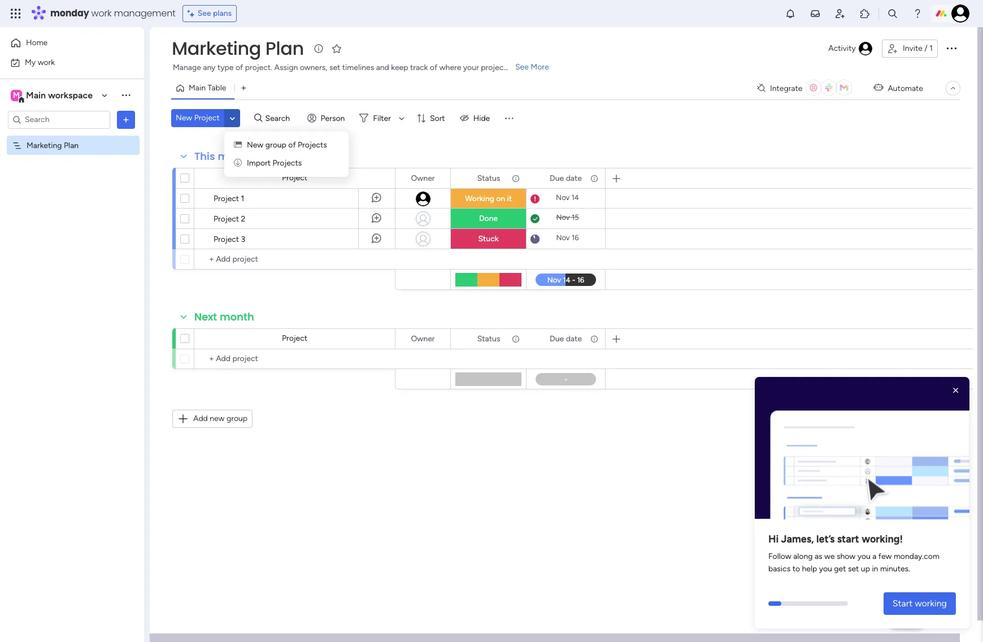 Task type: describe. For each thing, give the bounding box(es) containing it.
main table
[[189, 83, 226, 93]]

new for new group of projects
[[247, 140, 264, 150]]

see for see plans
[[198, 8, 211, 18]]

2 owner from the top
[[411, 334, 435, 343]]

stands.
[[509, 63, 534, 72]]

v2 overdue deadline image
[[531, 194, 540, 204]]

group image
[[234, 140, 242, 150]]

sort button
[[412, 109, 452, 127]]

apps image
[[860, 8, 871, 19]]

working
[[465, 194, 494, 204]]

nov 15
[[556, 213, 579, 222]]

and
[[376, 63, 389, 72]]

status field for column information image
[[475, 333, 503, 345]]

assign
[[274, 63, 298, 72]]

3
[[241, 235, 245, 244]]

next month
[[194, 310, 254, 324]]

hi james, let's start working!
[[769, 533, 903, 546]]

see more link
[[514, 62, 550, 73]]

monday
[[50, 7, 89, 20]]

workspace image
[[11, 89, 22, 101]]

manage
[[173, 63, 201, 72]]

automate
[[888, 83, 924, 93]]

group inside the add new group button
[[227, 414, 248, 423]]

marketing inside marketing plan list box
[[27, 140, 62, 150]]

2 horizontal spatial of
[[430, 63, 438, 72]]

new group of projects
[[247, 140, 327, 150]]

show board description image
[[312, 43, 325, 54]]

new
[[210, 414, 225, 423]]

invite members image
[[835, 8, 846, 19]]

1 due date field from the top
[[547, 172, 585, 185]]

keep
[[391, 63, 408, 72]]

more
[[531, 62, 549, 72]]

management
[[114, 7, 176, 20]]

marketing plan list box
[[0, 133, 144, 308]]

along
[[794, 552, 813, 561]]

to
[[793, 564, 800, 574]]

project 2
[[214, 214, 246, 224]]

see more
[[516, 62, 549, 72]]

1 horizontal spatial of
[[288, 140, 296, 150]]

1 status from the top
[[478, 173, 500, 183]]

manage any type of project. assign owners, set timelines and keep track of where your project stands.
[[173, 63, 534, 72]]

2 + add project text field from the top
[[200, 352, 390, 366]]

import projects
[[247, 158, 302, 168]]

on
[[496, 194, 505, 204]]

working!
[[862, 533, 903, 546]]

help
[[897, 614, 917, 625]]

new for new project
[[176, 113, 192, 123]]

autopilot image
[[874, 80, 884, 95]]

1 vertical spatial you
[[820, 564, 833, 574]]

month for this month
[[218, 149, 252, 163]]

new project
[[176, 113, 220, 123]]

my work
[[25, 57, 55, 67]]

filter button
[[355, 109, 409, 127]]

invite
[[903, 44, 923, 53]]

track
[[410, 63, 428, 72]]

1 owner field from the top
[[408, 172, 438, 185]]

get
[[835, 564, 847, 574]]

14
[[572, 193, 579, 202]]

in
[[872, 564, 879, 574]]

2 status from the top
[[478, 334, 500, 343]]

start
[[893, 598, 913, 609]]

options image
[[120, 114, 132, 125]]

a
[[873, 552, 877, 561]]

15
[[572, 213, 579, 222]]

nov 16
[[556, 233, 579, 242]]

nov 14
[[556, 193, 579, 202]]

help
[[802, 564, 818, 574]]

v2 done deadline image
[[531, 213, 540, 224]]

we
[[825, 552, 835, 561]]

james peterson image
[[952, 5, 970, 23]]

0 horizontal spatial of
[[236, 63, 243, 72]]

move to image
[[234, 158, 242, 168]]

date for first due date field from the bottom
[[566, 334, 582, 343]]

1 vertical spatial projects
[[273, 158, 302, 168]]

integrate
[[770, 83, 803, 93]]

Marketing Plan field
[[169, 36, 307, 61]]

as
[[815, 552, 823, 561]]

month for next month
[[220, 310, 254, 324]]

monday work management
[[50, 7, 176, 20]]

1 horizontal spatial group
[[266, 140, 287, 150]]

this month
[[194, 149, 252, 163]]

timelines
[[342, 63, 374, 72]]

0 horizontal spatial 1
[[241, 194, 244, 204]]

add new group
[[193, 414, 248, 423]]

0 vertical spatial projects
[[298, 140, 327, 150]]

invite / 1 button
[[882, 40, 938, 58]]

hide
[[474, 113, 490, 123]]

follow
[[769, 552, 792, 561]]

activity button
[[824, 40, 878, 58]]

1 + add project text field from the top
[[200, 253, 390, 266]]

1 owner from the top
[[411, 173, 435, 183]]

column information image for next month
[[590, 334, 599, 343]]

collapse board header image
[[949, 84, 958, 93]]

0 vertical spatial marketing plan
[[172, 36, 304, 61]]

minutes.
[[881, 564, 911, 574]]

project inside 'button'
[[194, 113, 220, 123]]

arrow down image
[[395, 111, 409, 125]]

Search in workspace field
[[24, 113, 94, 126]]

activity
[[829, 44, 856, 53]]

filter
[[373, 113, 391, 123]]

2 due date field from the top
[[547, 333, 585, 345]]

add
[[193, 414, 208, 423]]

1 horizontal spatial marketing
[[172, 36, 261, 61]]

/
[[925, 44, 928, 53]]

sort
[[430, 113, 445, 123]]

table
[[208, 83, 226, 93]]

lottie animation element
[[755, 377, 970, 524]]

nov for nov 14
[[556, 193, 570, 202]]

work for my
[[38, 57, 55, 67]]

start
[[838, 533, 860, 546]]



Task type: vqa. For each thing, say whether or not it's contained in the screenshot.
the topmost Status field
yes



Task type: locate. For each thing, give the bounding box(es) containing it.
1 vertical spatial work
[[38, 57, 55, 67]]

marketing up any
[[172, 36, 261, 61]]

my work button
[[7, 53, 122, 72]]

2 date from the top
[[566, 334, 582, 343]]

group
[[266, 140, 287, 150], [227, 414, 248, 423]]

1 horizontal spatial set
[[848, 564, 859, 574]]

any
[[203, 63, 216, 72]]

new
[[176, 113, 192, 123], [247, 140, 264, 150]]

work for monday
[[91, 7, 112, 20]]

0 vertical spatial status
[[478, 173, 500, 183]]

group right new
[[227, 414, 248, 423]]

0 vertical spatial new
[[176, 113, 192, 123]]

0 vertical spatial owner field
[[408, 172, 438, 185]]

1 vertical spatial status field
[[475, 333, 503, 345]]

let's
[[817, 533, 835, 546]]

+ Add project text field
[[200, 253, 390, 266], [200, 352, 390, 366]]

0 horizontal spatial marketing plan
[[27, 140, 79, 150]]

see left "plans"
[[198, 8, 211, 18]]

0 vertical spatial nov
[[556, 193, 570, 202]]

due up nov 14
[[550, 173, 564, 183]]

main table button
[[171, 79, 235, 97]]

james,
[[782, 533, 814, 546]]

0 vertical spatial plan
[[266, 36, 304, 61]]

work
[[91, 7, 112, 20], [38, 57, 55, 67]]

invite / 1
[[903, 44, 933, 53]]

project 3
[[214, 235, 245, 244]]

status field up 'working on it'
[[475, 172, 503, 185]]

close image
[[951, 385, 962, 396]]

1 vertical spatial marketing
[[27, 140, 62, 150]]

see plans
[[198, 8, 232, 18]]

main right workspace icon
[[26, 90, 46, 100]]

projects down person popup button
[[298, 140, 327, 150]]

set left up
[[848, 564, 859, 574]]

0 vertical spatial marketing
[[172, 36, 261, 61]]

0 vertical spatial 1
[[930, 44, 933, 53]]

Status field
[[475, 172, 503, 185], [475, 333, 503, 345]]

show
[[837, 552, 856, 561]]

new project button
[[171, 109, 224, 127]]

set inside "follow along as we show you a few monday.com basics to help you get set up in minutes."
[[848, 564, 859, 574]]

column information image for this month
[[512, 174, 521, 183]]

see plans button
[[182, 5, 237, 22]]

person button
[[303, 109, 352, 127]]

2 owner field from the top
[[408, 333, 438, 345]]

work inside my work button
[[38, 57, 55, 67]]

main left table
[[189, 83, 206, 93]]

0 vertical spatial see
[[198, 8, 211, 18]]

1 vertical spatial nov
[[556, 213, 570, 222]]

1 up 2
[[241, 194, 244, 204]]

help button
[[888, 610, 927, 629]]

see
[[198, 8, 211, 18], [516, 62, 529, 72]]

work right monday
[[91, 7, 112, 20]]

project 1
[[214, 194, 244, 204]]

nov left 16
[[556, 233, 570, 242]]

0 vertical spatial owner
[[411, 173, 435, 183]]

1 vertical spatial + add project text field
[[200, 352, 390, 366]]

1 horizontal spatial work
[[91, 7, 112, 20]]

add new group button
[[172, 410, 253, 428]]

nov for nov 16
[[556, 233, 570, 242]]

see inside button
[[198, 8, 211, 18]]

Owner field
[[408, 172, 438, 185], [408, 333, 438, 345]]

notifications image
[[785, 8, 796, 19]]

1 inside button
[[930, 44, 933, 53]]

projects down new group of projects at the top
[[273, 158, 302, 168]]

status field for column information icon corresponding to this month
[[475, 172, 503, 185]]

your
[[463, 63, 479, 72]]

1
[[930, 44, 933, 53], [241, 194, 244, 204]]

options image
[[945, 41, 959, 55]]

1 vertical spatial month
[[220, 310, 254, 324]]

Due date field
[[547, 172, 585, 185], [547, 333, 585, 345]]

set
[[329, 63, 340, 72], [848, 564, 859, 574]]

start working
[[893, 598, 947, 609]]

date for 2nd due date field from the bottom of the page
[[566, 173, 582, 183]]

0 vertical spatial + add project text field
[[200, 253, 390, 266]]

1 date from the top
[[566, 173, 582, 183]]

1 vertical spatial see
[[516, 62, 529, 72]]

v2 search image
[[254, 112, 263, 125]]

0 vertical spatial due
[[550, 173, 564, 183]]

2 status field from the top
[[475, 333, 503, 345]]

1 nov from the top
[[556, 193, 570, 202]]

1 horizontal spatial you
[[858, 552, 871, 561]]

0 vertical spatial set
[[329, 63, 340, 72]]

month
[[218, 149, 252, 163], [220, 310, 254, 324]]

see left more
[[516, 62, 529, 72]]

home
[[26, 38, 48, 47]]

marketing plan inside list box
[[27, 140, 79, 150]]

0 vertical spatial work
[[91, 7, 112, 20]]

help image
[[912, 8, 924, 19]]

plan down the search in workspace field
[[64, 140, 79, 150]]

main workspace
[[26, 90, 93, 100]]

1 vertical spatial set
[[848, 564, 859, 574]]

1 horizontal spatial plan
[[266, 36, 304, 61]]

marketing down the search in workspace field
[[27, 140, 62, 150]]

1 right /
[[930, 44, 933, 53]]

1 due from the top
[[550, 173, 564, 183]]

1 vertical spatial date
[[566, 334, 582, 343]]

you down we at the right
[[820, 564, 833, 574]]

1 horizontal spatial 1
[[930, 44, 933, 53]]

main inside the workspace selection element
[[26, 90, 46, 100]]

marketing plan up type
[[172, 36, 304, 61]]

of right track
[[430, 63, 438, 72]]

plans
[[213, 8, 232, 18]]

column information image
[[512, 334, 521, 343]]

marketing plan down the search in workspace field
[[27, 140, 79, 150]]

owners,
[[300, 63, 328, 72]]

group up import projects
[[266, 140, 287, 150]]

1 vertical spatial owner field
[[408, 333, 438, 345]]

where
[[440, 63, 462, 72]]

workspace selection element
[[11, 88, 94, 103]]

1 vertical spatial marketing plan
[[27, 140, 79, 150]]

this
[[194, 149, 215, 163]]

3 nov from the top
[[556, 233, 570, 242]]

import
[[247, 158, 271, 168]]

This month field
[[192, 149, 255, 164]]

2 due from the top
[[550, 334, 564, 343]]

0 horizontal spatial new
[[176, 113, 192, 123]]

set down add to favorites icon
[[329, 63, 340, 72]]

column information image
[[512, 174, 521, 183], [590, 174, 599, 183], [590, 334, 599, 343]]

16
[[572, 233, 579, 242]]

1 horizontal spatial new
[[247, 140, 264, 150]]

you left a
[[858, 552, 871, 561]]

working on it
[[465, 194, 512, 204]]

angle down image
[[230, 114, 235, 122]]

option
[[0, 135, 144, 137]]

1 horizontal spatial marketing plan
[[172, 36, 304, 61]]

1 vertical spatial plan
[[64, 140, 79, 150]]

work right "my"
[[38, 57, 55, 67]]

add view image
[[242, 84, 246, 92]]

0 horizontal spatial work
[[38, 57, 55, 67]]

Search field
[[263, 110, 297, 126]]

0 horizontal spatial main
[[26, 90, 46, 100]]

due right column information image
[[550, 334, 564, 343]]

1 vertical spatial status
[[478, 334, 500, 343]]

project
[[194, 113, 220, 123], [282, 173, 308, 183], [214, 194, 239, 204], [214, 214, 239, 224], [214, 235, 239, 244], [282, 334, 308, 343]]

0 horizontal spatial see
[[198, 8, 211, 18]]

0 vertical spatial group
[[266, 140, 287, 150]]

my
[[25, 57, 36, 67]]

it
[[507, 194, 512, 204]]

2 vertical spatial nov
[[556, 233, 570, 242]]

inbox image
[[810, 8, 821, 19]]

next
[[194, 310, 217, 324]]

status left column information image
[[478, 334, 500, 343]]

search everything image
[[888, 8, 899, 19]]

person
[[321, 113, 345, 123]]

0 horizontal spatial plan
[[64, 140, 79, 150]]

1 horizontal spatial see
[[516, 62, 529, 72]]

plan up assign
[[266, 36, 304, 61]]

1 vertical spatial due
[[550, 334, 564, 343]]

due date right column information image
[[550, 334, 582, 343]]

dapulse integrations image
[[757, 84, 766, 92]]

1 horizontal spatial main
[[189, 83, 206, 93]]

menu image
[[504, 112, 515, 124]]

plan inside list box
[[64, 140, 79, 150]]

new down main table button
[[176, 113, 192, 123]]

0 vertical spatial due date
[[550, 173, 582, 183]]

of up import projects
[[288, 140, 296, 150]]

project.
[[245, 63, 272, 72]]

0 horizontal spatial marketing
[[27, 140, 62, 150]]

home button
[[7, 34, 122, 52]]

due date
[[550, 173, 582, 183], [550, 334, 582, 343]]

workspace options image
[[120, 89, 132, 101]]

2 nov from the top
[[556, 213, 570, 222]]

Next month field
[[192, 310, 257, 324]]

type
[[218, 63, 234, 72]]

hide button
[[455, 109, 497, 127]]

1 vertical spatial owner
[[411, 334, 435, 343]]

new right group image in the left of the page
[[247, 140, 264, 150]]

0 vertical spatial due date field
[[547, 172, 585, 185]]

project
[[481, 63, 507, 72]]

main for main table
[[189, 83, 206, 93]]

1 vertical spatial 1
[[241, 194, 244, 204]]

of
[[236, 63, 243, 72], [430, 63, 438, 72], [288, 140, 296, 150]]

you
[[858, 552, 871, 561], [820, 564, 833, 574]]

1 vertical spatial due date field
[[547, 333, 585, 345]]

main for main workspace
[[26, 90, 46, 100]]

0 vertical spatial month
[[218, 149, 252, 163]]

1 vertical spatial group
[[227, 414, 248, 423]]

1 vertical spatial due date
[[550, 334, 582, 343]]

0 vertical spatial date
[[566, 173, 582, 183]]

monday.com
[[894, 552, 940, 561]]

nov left 15
[[556, 213, 570, 222]]

0 vertical spatial status field
[[475, 172, 503, 185]]

done
[[479, 214, 498, 223]]

0 horizontal spatial set
[[329, 63, 340, 72]]

0 vertical spatial you
[[858, 552, 871, 561]]

main inside main table button
[[189, 83, 206, 93]]

owner
[[411, 173, 435, 183], [411, 334, 435, 343]]

progress bar
[[769, 601, 782, 606]]

m
[[13, 90, 20, 100]]

see for see more
[[516, 62, 529, 72]]

nov for nov 15
[[556, 213, 570, 222]]

workspace
[[48, 90, 93, 100]]

up
[[861, 564, 871, 574]]

1 vertical spatial new
[[247, 140, 264, 150]]

follow along as we show you a few monday.com basics to help you get set up in minutes.
[[769, 552, 940, 574]]

start working button
[[884, 592, 956, 615]]

due date field right column information image
[[547, 333, 585, 345]]

date
[[566, 173, 582, 183], [566, 334, 582, 343]]

status up 'working on it'
[[478, 173, 500, 183]]

few
[[879, 552, 892, 561]]

new inside 'button'
[[176, 113, 192, 123]]

2
[[241, 214, 246, 224]]

add to favorites image
[[331, 43, 342, 54]]

due
[[550, 173, 564, 183], [550, 334, 564, 343]]

hi
[[769, 533, 779, 546]]

1 due date from the top
[[550, 173, 582, 183]]

select product image
[[10, 8, 21, 19]]

2 due date from the top
[[550, 334, 582, 343]]

0 horizontal spatial group
[[227, 414, 248, 423]]

of right type
[[236, 63, 243, 72]]

lottie animation image
[[755, 382, 970, 524]]

due date field up nov 14
[[547, 172, 585, 185]]

stuck
[[479, 234, 499, 244]]

due date up nov 14
[[550, 173, 582, 183]]

working
[[915, 598, 947, 609]]

status field left column information image
[[475, 333, 503, 345]]

status
[[478, 173, 500, 183], [478, 334, 500, 343]]

nov left 14
[[556, 193, 570, 202]]

0 horizontal spatial you
[[820, 564, 833, 574]]

1 status field from the top
[[475, 172, 503, 185]]



